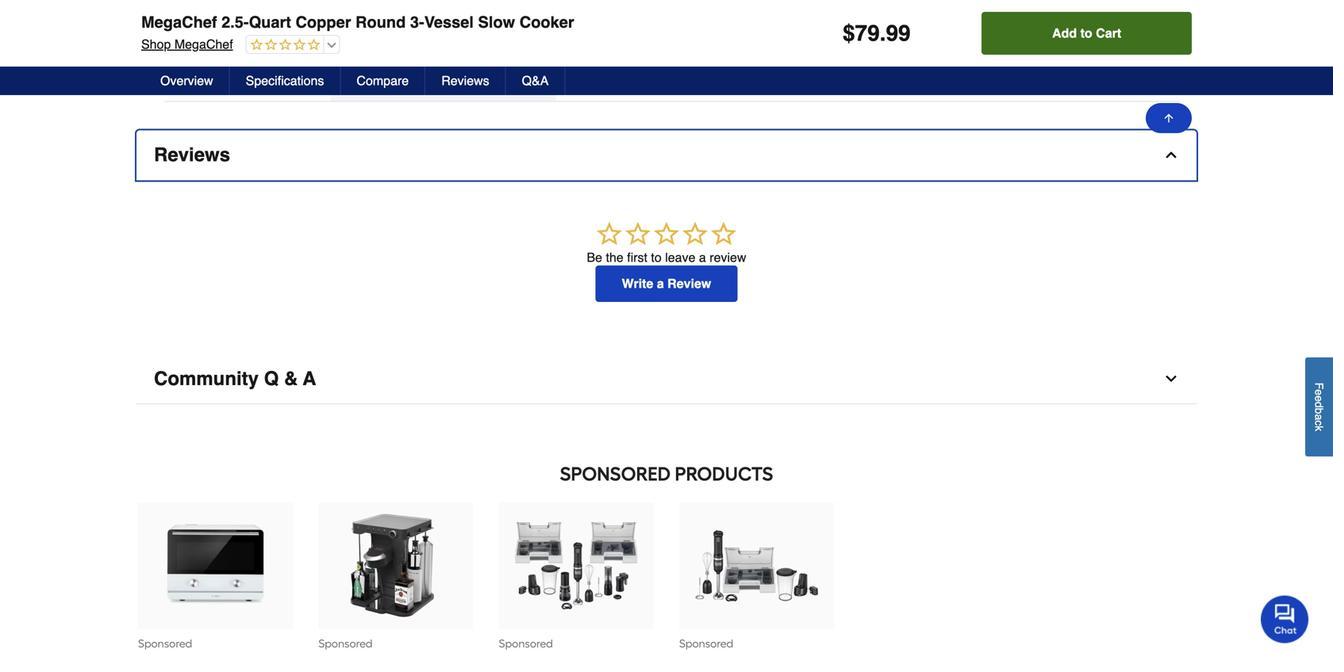 Task type: locate. For each thing, give the bounding box(es) containing it.
sponsored for "black+decker black matte cocktail maker" image
[[318, 638, 373, 651]]

to
[[1081, 26, 1092, 40], [651, 250, 662, 265]]

reviews down overview button at the top of the page
[[154, 144, 230, 166]]

a up k
[[1313, 414, 1326, 421]]

chat invite button image
[[1261, 596, 1309, 644]]

megachef up shop megachef
[[141, 13, 217, 31]]

yes image
[[378, 20, 391, 33], [830, 20, 843, 33], [1056, 20, 1069, 33]]

yes image left 79
[[830, 20, 843, 33]]

1 vertical spatial a
[[657, 277, 664, 291]]

f e e d b a c k
[[1313, 383, 1326, 432]]

0 vertical spatial a
[[699, 250, 706, 265]]

a for be the first to leave a review
[[699, 250, 706, 265]]

0 horizontal spatial a
[[657, 277, 664, 291]]

yes image left '3-'
[[378, 20, 391, 33]]

b
[[1313, 408, 1326, 414]]

zero stars image down quart
[[247, 38, 320, 53]]

f e e d b a c k button
[[1305, 358, 1333, 457]]

yes image left cart
[[1056, 20, 1069, 33]]

cooker
[[520, 13, 574, 31]]

to right add
[[1081, 26, 1092, 40]]

1 horizontal spatial a
[[699, 250, 706, 265]]

3 sponsored link from the left
[[499, 503, 654, 654]]

1 vertical spatial to
[[651, 250, 662, 265]]

reviews button
[[426, 67, 506, 95], [136, 131, 1197, 181]]

d
[[1313, 402, 1326, 408]]

2 sponsored link from the left
[[318, 503, 473, 654]]

e up b
[[1313, 396, 1326, 402]]

sponsored for black+decker 6-in-1 5-speed black 220-watt immersion blender with accessory jar image
[[499, 638, 553, 651]]

reviews
[[441, 73, 489, 88], [154, 144, 230, 166]]

0 vertical spatial reviews
[[441, 73, 489, 88]]

zero stars image up be the first to leave a review
[[594, 220, 739, 250]]

sponsored link
[[138, 503, 293, 654], [318, 503, 473, 654], [499, 503, 654, 654], [679, 503, 834, 654]]

1 horizontal spatial reviews
[[441, 73, 489, 88]]

e up d
[[1313, 390, 1326, 396]]

1 horizontal spatial to
[[1081, 26, 1092, 40]]

.
[[880, 21, 886, 46]]

e
[[1313, 390, 1326, 396], [1313, 396, 1326, 402]]

sponsored for fotile chefcubii 4-in-1 steam air fryer food dehydrator 6-slice white convection toaster oven (1550-watt) "image"
[[138, 638, 192, 651]]

k
[[1313, 426, 1326, 432]]

a inside 'button'
[[1313, 414, 1326, 421]]

add to cart button
[[982, 12, 1192, 55]]

2 horizontal spatial a
[[1313, 414, 1326, 421]]

add
[[1052, 26, 1077, 40]]

reviews for the bottommost 'reviews' button
[[154, 144, 230, 166]]

chevron up image
[[1163, 147, 1179, 163]]

specifications
[[246, 73, 324, 88]]

megachef down warm
[[174, 37, 233, 52]]

1 horizontal spatial zero stars image
[[594, 220, 739, 250]]

southdeep products heading
[[136, 459, 1197, 490]]

2 yes image from the left
[[830, 20, 843, 33]]

compare
[[357, 73, 409, 88]]

programmable
[[164, 70, 253, 84]]

sponsored
[[560, 463, 671, 486], [138, 638, 192, 651], [318, 638, 373, 651], [499, 638, 553, 651], [679, 638, 733, 651]]

0 horizontal spatial reviews
[[154, 144, 230, 166]]

1 vertical spatial reviews button
[[136, 131, 1197, 181]]

cart
[[1096, 26, 1121, 40]]

round
[[356, 13, 406, 31]]

cell
[[378, 20, 509, 37], [830, 20, 961, 37], [1056, 20, 1187, 37], [378, 69, 509, 85]]

a inside button
[[657, 277, 664, 291]]

a right write
[[657, 277, 664, 291]]

no image
[[378, 69, 391, 82]]

a right leave on the top of page
[[699, 250, 706, 265]]

megachef
[[141, 13, 217, 31], [174, 37, 233, 52]]

&
[[284, 368, 298, 390]]

0 horizontal spatial zero stars image
[[247, 38, 320, 53]]

0 vertical spatial megachef
[[141, 13, 217, 31]]

reviews down vessel
[[441, 73, 489, 88]]

1 vertical spatial reviews
[[154, 144, 230, 166]]

zero stars image
[[247, 38, 320, 53], [594, 220, 739, 250]]

99
[[886, 21, 911, 46]]

to right first on the top of page
[[651, 250, 662, 265]]

2 vertical spatial a
[[1313, 414, 1326, 421]]

2 horizontal spatial yes image
[[1056, 20, 1069, 33]]

0 horizontal spatial yes image
[[378, 20, 391, 33]]

compare button
[[341, 67, 426, 95]]

0 horizontal spatial to
[[651, 250, 662, 265]]

a
[[303, 368, 316, 390]]

0 vertical spatial to
[[1081, 26, 1092, 40]]

0 vertical spatial zero stars image
[[247, 38, 320, 53]]

specifications button
[[230, 67, 341, 95]]

1 horizontal spatial yes image
[[830, 20, 843, 33]]

review
[[668, 277, 711, 291]]

1 vertical spatial megachef
[[174, 37, 233, 52]]

first
[[627, 250, 648, 265]]

to inside button
[[1081, 26, 1092, 40]]

a
[[699, 250, 706, 265], [657, 277, 664, 291], [1313, 414, 1326, 421]]

sponsored products
[[560, 463, 773, 486]]

arrow up image
[[1163, 112, 1175, 125]]



Task type: vqa. For each thing, say whether or not it's contained in the screenshot.
review
yes



Task type: describe. For each thing, give the bounding box(es) containing it.
megachef 2.5-quart copper round 3-vessel slow cooker
[[141, 13, 574, 31]]

q&a button
[[506, 67, 565, 95]]

2.5-
[[221, 13, 249, 31]]

sponsored for black+decker 3-in-1 5-speed black 220-watt immersion blender with accessory jar image
[[679, 638, 733, 651]]

q&a
[[522, 73, 549, 88]]

79
[[855, 21, 880, 46]]

1 e from the top
[[1313, 390, 1326, 396]]

0 vertical spatial reviews button
[[426, 67, 506, 95]]

reviews for topmost 'reviews' button
[[441, 73, 489, 88]]

black+decker 3-in-1 5-speed black 220-watt immersion blender with accessory jar image
[[695, 505, 819, 629]]

f
[[1313, 383, 1326, 390]]

review
[[710, 250, 746, 265]]

a for f e e d b a c k
[[1313, 414, 1326, 421]]

write a review
[[622, 277, 711, 291]]

be the first to leave a review
[[587, 250, 746, 265]]

be
[[587, 250, 602, 265]]

vessel
[[424, 13, 474, 31]]

black+decker black matte cocktail maker image
[[334, 505, 458, 629]]

copper
[[296, 13, 351, 31]]

shop
[[141, 37, 171, 52]]

add to cart
[[1052, 26, 1121, 40]]

1 yes image from the left
[[378, 20, 391, 33]]

q
[[264, 368, 279, 390]]

4 sponsored link from the left
[[679, 503, 834, 654]]

community q & a button
[[136, 355, 1197, 405]]

fotile chefcubii 4-in-1 steam air fryer food dehydrator 6-slice white convection toaster oven (1550-watt) image
[[154, 505, 278, 629]]

leave
[[665, 250, 696, 265]]

shop megachef
[[141, 37, 233, 52]]

black+decker 6-in-1 5-speed black 220-watt immersion blender with accessory jar image
[[514, 505, 638, 629]]

community
[[154, 368, 259, 390]]

keep warm setting
[[164, 21, 280, 36]]

$ 79 . 99
[[843, 21, 911, 46]]

the
[[606, 250, 624, 265]]

community q & a
[[154, 368, 316, 390]]

$
[[843, 21, 855, 46]]

overview button
[[144, 67, 230, 95]]

sponsored inside southdeep products heading
[[560, 463, 671, 486]]

chevron down image
[[1163, 371, 1179, 387]]

write a review button
[[596, 266, 737, 302]]

products
[[675, 463, 773, 486]]

overview
[[160, 73, 213, 88]]

write
[[622, 277, 653, 291]]

keep
[[164, 21, 195, 36]]

1 vertical spatial zero stars image
[[594, 220, 739, 250]]

3-
[[410, 13, 424, 31]]

3 yes image from the left
[[1056, 20, 1069, 33]]

quart
[[249, 13, 291, 31]]

warm
[[199, 21, 234, 36]]

1 sponsored link from the left
[[138, 503, 293, 654]]

c
[[1313, 421, 1326, 426]]

2 e from the top
[[1313, 396, 1326, 402]]

setting
[[237, 21, 280, 36]]

slow
[[478, 13, 515, 31]]



